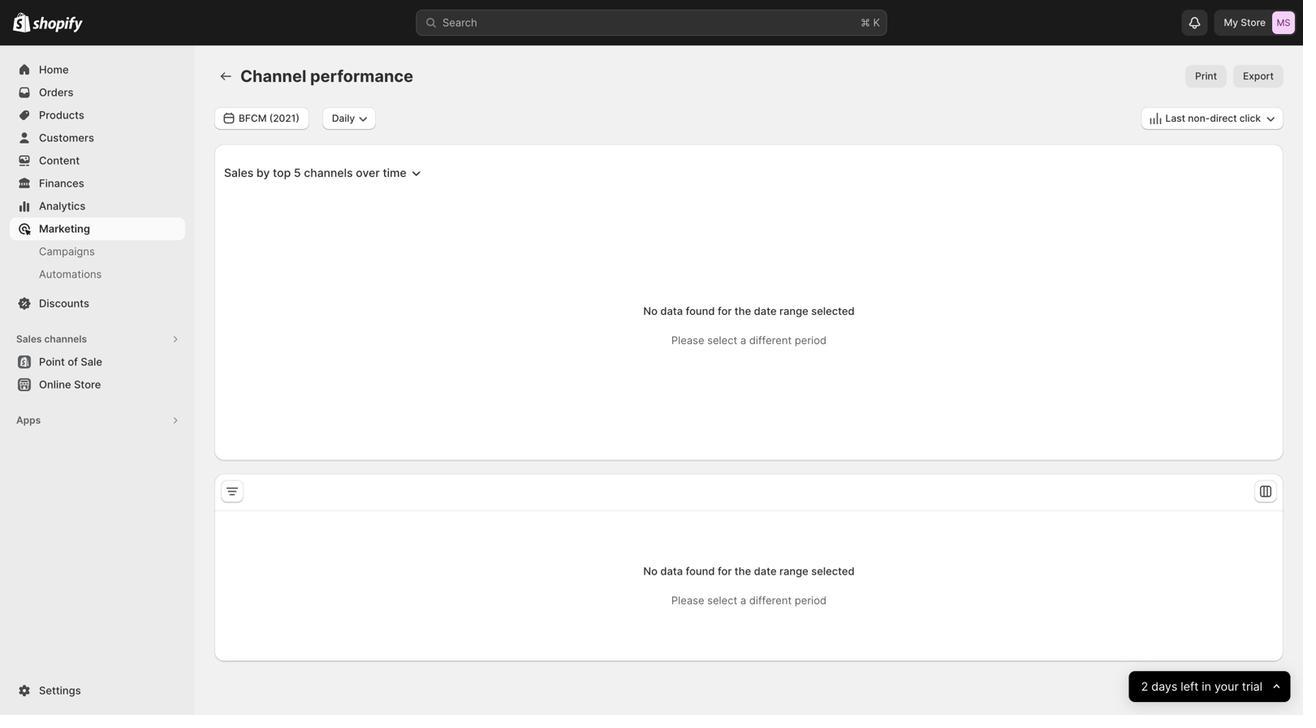 Task type: describe. For each thing, give the bounding box(es) containing it.
2 range from the top
[[780, 565, 809, 578]]

sales for sales by top 5 channels over time
[[224, 166, 254, 180]]

(2021)
[[269, 112, 300, 124]]

trial
[[1242, 680, 1263, 694]]

2 selected from the top
[[811, 565, 855, 578]]

automations link
[[10, 263, 185, 286]]

store for online store
[[74, 378, 101, 391]]

1 selected from the top
[[811, 305, 855, 318]]

direct
[[1210, 112, 1237, 124]]

campaigns
[[39, 245, 95, 258]]

2 days left in your trial
[[1141, 680, 1263, 694]]

channels inside dropdown button
[[304, 166, 353, 180]]

search
[[443, 16, 477, 29]]

shopify image
[[13, 13, 30, 32]]

of
[[68, 356, 78, 368]]

2 for from the top
[[718, 565, 732, 578]]

1 data from the top
[[661, 305, 683, 318]]

export
[[1243, 70, 1274, 82]]

products
[[39, 109, 84, 121]]

products link
[[10, 104, 185, 127]]

5
[[294, 166, 301, 180]]

content link
[[10, 149, 185, 172]]

1 different from the top
[[749, 334, 792, 347]]

point of sale
[[39, 356, 102, 368]]

non-
[[1188, 112, 1210, 124]]

analytics link
[[10, 195, 185, 218]]

my store image
[[1273, 11, 1295, 34]]

finances
[[39, 177, 84, 190]]

campaigns link
[[10, 240, 185, 263]]

channel performance
[[240, 66, 413, 86]]

sales by top 5 channels over time button
[[214, 160, 434, 187]]

apps button
[[10, 409, 185, 432]]

2 no from the top
[[643, 565, 658, 578]]

daily
[[332, 112, 355, 124]]

1 a from the top
[[741, 334, 746, 347]]

sales channels button
[[10, 328, 185, 351]]

sales channels
[[16, 333, 87, 345]]

marketing link
[[10, 218, 185, 240]]

bfcm (2021) button
[[214, 107, 309, 130]]

performance
[[310, 66, 413, 86]]

bfcm (2021)
[[239, 112, 300, 124]]

point
[[39, 356, 65, 368]]

customers
[[39, 132, 94, 144]]

discounts
[[39, 297, 89, 310]]

analytics
[[39, 200, 86, 212]]

sale
[[81, 356, 102, 368]]

1 please from the top
[[672, 334, 705, 347]]

2 no data found for the date range selected from the top
[[643, 565, 855, 578]]

marketing
[[39, 223, 90, 235]]

1 no from the top
[[643, 305, 658, 318]]

2 found from the top
[[686, 565, 715, 578]]

online store
[[39, 378, 101, 391]]

1 no data found for the date range selected from the top
[[643, 305, 855, 318]]

2 data from the top
[[661, 565, 683, 578]]

export button
[[1234, 65, 1284, 88]]

print
[[1196, 70, 1217, 82]]

sales for sales channels
[[16, 333, 42, 345]]

my
[[1224, 17, 1238, 28]]

2 a from the top
[[741, 594, 746, 607]]

content
[[39, 154, 80, 167]]

by
[[257, 166, 270, 180]]

2 please select a different period from the top
[[672, 594, 827, 607]]

1 the from the top
[[735, 305, 751, 318]]

1 range from the top
[[780, 305, 809, 318]]

print button
[[1186, 65, 1227, 88]]

in
[[1202, 680, 1211, 694]]



Task type: locate. For each thing, give the bounding box(es) containing it.
1 vertical spatial no data found for the date range selected
[[643, 565, 855, 578]]

0 vertical spatial selected
[[811, 305, 855, 318]]

store inside button
[[74, 378, 101, 391]]

top
[[273, 166, 291, 180]]

0 vertical spatial no data found for the date range selected
[[643, 305, 855, 318]]

the
[[735, 305, 751, 318], [735, 565, 751, 578]]

2 different from the top
[[749, 594, 792, 607]]

channels
[[304, 166, 353, 180], [44, 333, 87, 345]]

1 found from the top
[[686, 305, 715, 318]]

1 vertical spatial found
[[686, 565, 715, 578]]

store
[[1241, 17, 1266, 28], [74, 378, 101, 391]]

point of sale link
[[10, 351, 185, 374]]

over
[[356, 166, 380, 180]]

0 horizontal spatial sales
[[16, 333, 42, 345]]

channels up point of sale on the left
[[44, 333, 87, 345]]

select
[[707, 334, 738, 347], [707, 594, 738, 607]]

sales
[[224, 166, 254, 180], [16, 333, 42, 345]]

1 vertical spatial please select a different period
[[672, 594, 827, 607]]

0 horizontal spatial store
[[74, 378, 101, 391]]

please select a different period
[[672, 334, 827, 347], [672, 594, 827, 607]]

sales left by
[[224, 166, 254, 180]]

1 horizontal spatial store
[[1241, 17, 1266, 28]]

⌘ k
[[861, 16, 880, 29]]

your
[[1215, 680, 1239, 694]]

point of sale button
[[0, 351, 195, 374]]

2
[[1141, 680, 1148, 694]]

0 vertical spatial data
[[661, 305, 683, 318]]

1 vertical spatial select
[[707, 594, 738, 607]]

date
[[754, 305, 777, 318], [754, 565, 777, 578]]

⌘
[[861, 16, 870, 29]]

different
[[749, 334, 792, 347], [749, 594, 792, 607]]

store for my store
[[1241, 17, 1266, 28]]

0 vertical spatial please select a different period
[[672, 334, 827, 347]]

0 vertical spatial range
[[780, 305, 809, 318]]

store right my
[[1241, 17, 1266, 28]]

1 period from the top
[[795, 334, 827, 347]]

1 vertical spatial date
[[754, 565, 777, 578]]

settings
[[39, 685, 81, 697]]

0 vertical spatial store
[[1241, 17, 1266, 28]]

shopify image
[[33, 17, 83, 33]]

sales inside button
[[16, 333, 42, 345]]

1 vertical spatial selected
[[811, 565, 855, 578]]

2 period from the top
[[795, 594, 827, 607]]

0 vertical spatial channels
[[304, 166, 353, 180]]

1 vertical spatial channels
[[44, 333, 87, 345]]

0 vertical spatial date
[[754, 305, 777, 318]]

online store button
[[0, 374, 195, 396]]

1 horizontal spatial channels
[[304, 166, 353, 180]]

0 vertical spatial select
[[707, 334, 738, 347]]

finances link
[[10, 172, 185, 195]]

1 vertical spatial the
[[735, 565, 751, 578]]

daily button
[[322, 107, 376, 130]]

data
[[661, 305, 683, 318], [661, 565, 683, 578]]

time
[[383, 166, 407, 180]]

1 vertical spatial a
[[741, 594, 746, 607]]

0 vertical spatial sales
[[224, 166, 254, 180]]

channel
[[240, 66, 306, 86]]

home link
[[10, 58, 185, 81]]

my store
[[1224, 17, 1266, 28]]

found
[[686, 305, 715, 318], [686, 565, 715, 578]]

a
[[741, 334, 746, 347], [741, 594, 746, 607]]

sales up point
[[16, 333, 42, 345]]

1 vertical spatial period
[[795, 594, 827, 607]]

0 vertical spatial a
[[741, 334, 746, 347]]

1 date from the top
[[754, 305, 777, 318]]

days
[[1152, 680, 1178, 694]]

store down "sale"
[[74, 378, 101, 391]]

last non-direct click
[[1166, 112, 1261, 124]]

orders link
[[10, 81, 185, 104]]

1 vertical spatial range
[[780, 565, 809, 578]]

online store link
[[10, 374, 185, 396]]

period
[[795, 334, 827, 347], [795, 594, 827, 607]]

0 vertical spatial found
[[686, 305, 715, 318]]

online
[[39, 378, 71, 391]]

apps
[[16, 415, 41, 426]]

1 vertical spatial store
[[74, 378, 101, 391]]

1 vertical spatial please
[[672, 594, 705, 607]]

2 date from the top
[[754, 565, 777, 578]]

0 vertical spatial please
[[672, 334, 705, 347]]

1 vertical spatial no
[[643, 565, 658, 578]]

k
[[873, 16, 880, 29]]

no
[[643, 305, 658, 318], [643, 565, 658, 578]]

automations
[[39, 268, 102, 281]]

1 please select a different period from the top
[[672, 334, 827, 347]]

sales inside dropdown button
[[224, 166, 254, 180]]

range
[[780, 305, 809, 318], [780, 565, 809, 578]]

discounts link
[[10, 292, 185, 315]]

0 vertical spatial period
[[795, 334, 827, 347]]

sales by top 5 channels over time
[[224, 166, 407, 180]]

1 vertical spatial different
[[749, 594, 792, 607]]

bfcm
[[239, 112, 267, 124]]

0 vertical spatial different
[[749, 334, 792, 347]]

1 horizontal spatial sales
[[224, 166, 254, 180]]

click
[[1240, 112, 1261, 124]]

0 vertical spatial no
[[643, 305, 658, 318]]

2 the from the top
[[735, 565, 751, 578]]

please
[[672, 334, 705, 347], [672, 594, 705, 607]]

no data found for the date range selected
[[643, 305, 855, 318], [643, 565, 855, 578]]

1 vertical spatial data
[[661, 565, 683, 578]]

0 horizontal spatial channels
[[44, 333, 87, 345]]

left
[[1181, 680, 1199, 694]]

home
[[39, 63, 69, 76]]

2 select from the top
[[707, 594, 738, 607]]

1 vertical spatial for
[[718, 565, 732, 578]]

2 please from the top
[[672, 594, 705, 607]]

channels right 5
[[304, 166, 353, 180]]

1 select from the top
[[707, 334, 738, 347]]

0 vertical spatial the
[[735, 305, 751, 318]]

0 vertical spatial for
[[718, 305, 732, 318]]

for
[[718, 305, 732, 318], [718, 565, 732, 578]]

2 days left in your trial button
[[1129, 672, 1290, 702]]

orders
[[39, 86, 73, 99]]

settings link
[[10, 680, 185, 702]]

channels inside button
[[44, 333, 87, 345]]

last
[[1166, 112, 1186, 124]]

last non-direct click button
[[1141, 107, 1284, 130]]

selected
[[811, 305, 855, 318], [811, 565, 855, 578]]

1 for from the top
[[718, 305, 732, 318]]

customers link
[[10, 127, 185, 149]]

1 vertical spatial sales
[[16, 333, 42, 345]]



Task type: vqa. For each thing, say whether or not it's contained in the screenshot.
Search collections text field
no



